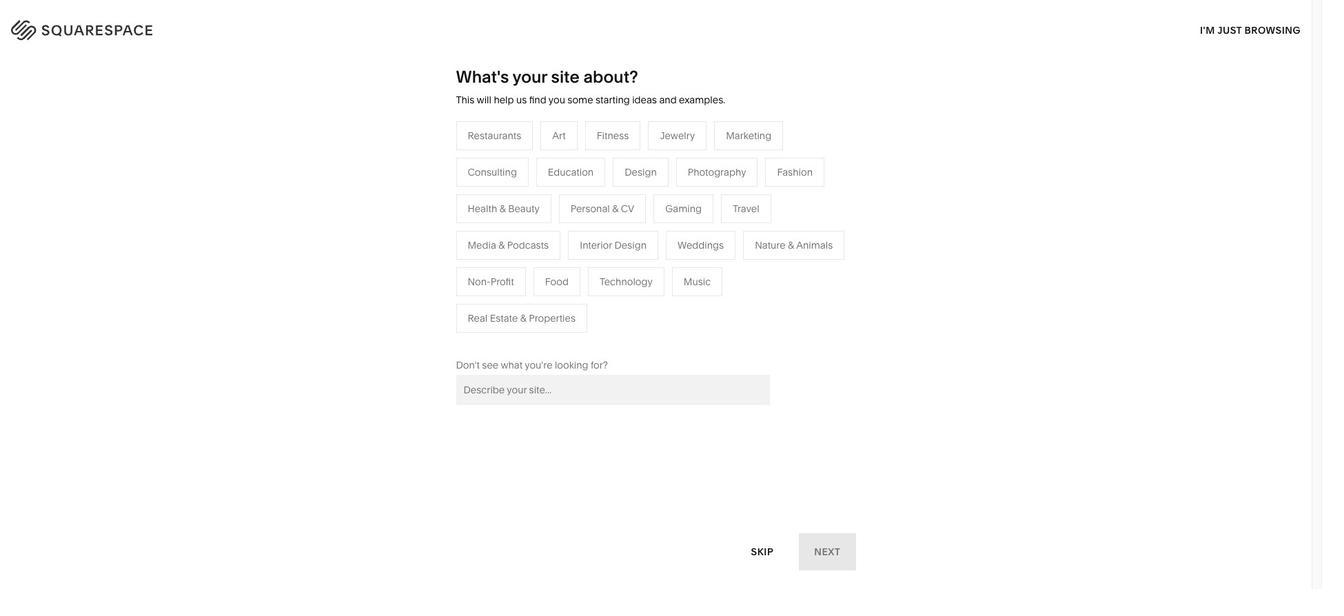 Task type: vqa. For each thing, say whether or not it's contained in the screenshot.
Related
no



Task type: locate. For each thing, give the bounding box(es) containing it.
fitness down starting
[[597, 129, 629, 142]]

weddings up nature & animals link
[[678, 239, 724, 252]]

examples.
[[679, 94, 726, 106]]

1 vertical spatial nature & animals
[[645, 261, 723, 273]]

templates
[[631, 70, 687, 82]]

0 vertical spatial nature & animals
[[755, 239, 833, 252]]

Non-Profit radio
[[456, 267, 526, 296]]

beauty
[[508, 203, 540, 215]]

0 vertical spatial fitness
[[597, 129, 629, 142]]

site
[[551, 67, 580, 87]]

podcasts up restaurants link
[[507, 239, 549, 252]]

1 vertical spatial non-
[[417, 302, 440, 314]]

media down health
[[468, 239, 496, 252]]

1 horizontal spatial weddings
[[678, 239, 724, 252]]

help
[[494, 94, 514, 106]]

nature down home
[[645, 261, 675, 273]]

fitness inside radio
[[597, 129, 629, 142]]

Don't see what you're looking for? field
[[456, 375, 770, 405]]

Consulting radio
[[456, 158, 529, 187]]

1 horizontal spatial nature
[[755, 239, 786, 252]]

0 vertical spatial travel
[[733, 203, 760, 215]]

&
[[500, 203, 506, 215], [612, 203, 619, 215], [499, 239, 505, 252], [788, 239, 794, 252], [675, 240, 681, 252], [678, 261, 684, 273], [530, 281, 536, 294], [409, 302, 415, 314], [520, 312, 527, 325]]

i'm just browsing link
[[1201, 11, 1301, 49]]

nature & animals up music
[[645, 261, 723, 273]]

starting
[[596, 94, 630, 106]]

media & podcasts
[[468, 239, 549, 252], [499, 281, 580, 294]]

restaurants up 'consulting'
[[468, 129, 521, 142]]

design
[[625, 166, 657, 178], [615, 239, 647, 252]]

travel inside option
[[733, 203, 760, 215]]

next button
[[799, 534, 856, 571]]

decor
[[683, 240, 711, 252]]

0 horizontal spatial weddings
[[499, 323, 545, 335]]

0 vertical spatial media
[[468, 239, 496, 252]]

1 vertical spatial travel
[[499, 240, 526, 252]]

0 horizontal spatial animals
[[686, 261, 723, 273]]

0 vertical spatial design
[[625, 166, 657, 178]]

0 vertical spatial nature
[[755, 239, 786, 252]]

jewelry
[[660, 129, 695, 142]]

some
[[568, 94, 593, 106]]

non-
[[468, 276, 491, 288], [417, 302, 440, 314]]

podcasts up properties
[[539, 281, 580, 294]]

us
[[516, 94, 527, 106]]

personal
[[571, 203, 610, 215]]

i'm just browsing
[[1201, 24, 1301, 36]]

i'm
[[1201, 24, 1216, 36]]

Jewelry radio
[[648, 121, 707, 150]]

skip button
[[736, 533, 789, 571]]

1 horizontal spatial nature & animals
[[755, 239, 833, 252]]

Food radio
[[534, 267, 581, 296]]

0 horizontal spatial fitness
[[597, 129, 629, 142]]

fitness down nature & animals link
[[645, 281, 677, 294]]

0 vertical spatial restaurants
[[468, 129, 521, 142]]

fitness
[[597, 129, 629, 142], [645, 281, 677, 294]]

health & beauty
[[468, 203, 540, 215]]

home
[[645, 240, 672, 252]]

0 vertical spatial podcasts
[[507, 239, 549, 252]]

0 vertical spatial non-
[[468, 276, 491, 288]]

nature
[[755, 239, 786, 252], [645, 261, 675, 273]]

design right interior on the left top
[[615, 239, 647, 252]]

media & podcasts down restaurants link
[[499, 281, 580, 294]]

Weddings radio
[[666, 231, 736, 260]]

media
[[468, 239, 496, 252], [499, 281, 528, 294]]

real estate & properties
[[468, 312, 576, 325]]

music
[[684, 276, 711, 288]]

& inside option
[[500, 203, 506, 215]]

nature inside radio
[[755, 239, 786, 252]]

1 vertical spatial design
[[615, 239, 647, 252]]

Music radio
[[672, 267, 723, 296]]

design up cv
[[625, 166, 657, 178]]

Travel radio
[[721, 194, 771, 223]]

health
[[468, 203, 497, 215]]

nature & animals down travel option
[[755, 239, 833, 252]]

templates link
[[631, 48, 687, 103]]

0 horizontal spatial nature & animals
[[645, 261, 723, 273]]

community & non-profits
[[354, 302, 469, 314]]

& inside option
[[612, 203, 619, 215]]

travel down photography
[[733, 203, 760, 215]]

what
[[501, 359, 523, 372]]

media & podcasts up restaurants link
[[468, 239, 549, 252]]

podcasts
[[507, 239, 549, 252], [539, 281, 580, 294]]

weddings
[[678, 239, 724, 252], [499, 323, 545, 335]]

1 horizontal spatial fitness
[[645, 281, 677, 294]]

podcasts inside radio
[[507, 239, 549, 252]]

non- up profits
[[468, 276, 491, 288]]

properties
[[529, 312, 576, 325]]

0 horizontal spatial non-
[[417, 302, 440, 314]]

food
[[545, 276, 569, 288]]

1 horizontal spatial animals
[[797, 239, 833, 252]]

nature down travel option
[[755, 239, 786, 252]]

0 vertical spatial animals
[[797, 239, 833, 252]]

1 vertical spatial nature
[[645, 261, 675, 273]]

real
[[468, 312, 488, 325]]

gaming
[[666, 203, 702, 215]]

browsing
[[1245, 24, 1301, 36]]

1 vertical spatial media
[[499, 281, 528, 294]]

consulting
[[468, 166, 517, 178]]

restaurants down travel link
[[499, 261, 553, 273]]

profits
[[440, 302, 469, 314]]

barbosa image
[[471, 520, 841, 590]]

travel
[[733, 203, 760, 215], [499, 240, 526, 252]]

photography
[[688, 166, 746, 178]]

interior
[[580, 239, 612, 252]]

travel up restaurants link
[[499, 240, 526, 252]]

1 horizontal spatial travel
[[733, 203, 760, 215]]

technology
[[600, 276, 653, 288]]

1 vertical spatial fitness
[[645, 281, 677, 294]]

for?
[[591, 359, 608, 372]]

interior design
[[580, 239, 647, 252]]

0 vertical spatial media & podcasts
[[468, 239, 549, 252]]

restaurants
[[468, 129, 521, 142], [499, 261, 553, 273]]

nature & animals
[[755, 239, 833, 252], [645, 261, 723, 273]]

events
[[499, 302, 529, 314]]

0 vertical spatial weddings
[[678, 239, 724, 252]]

1 horizontal spatial non-
[[468, 276, 491, 288]]

media up events
[[499, 281, 528, 294]]

weddings down 'events' link
[[499, 323, 545, 335]]

Design radio
[[613, 158, 669, 187]]

non- right community
[[417, 302, 440, 314]]

this
[[456, 94, 475, 106]]

0 horizontal spatial media
[[468, 239, 496, 252]]

media & podcasts link
[[499, 281, 594, 294]]

community & non-profits link
[[354, 302, 482, 314]]

animals
[[797, 239, 833, 252], [686, 261, 723, 273]]

cv
[[621, 203, 635, 215]]

media & podcasts inside radio
[[468, 239, 549, 252]]



Task type: describe. For each thing, give the bounding box(es) containing it.
you
[[549, 94, 565, 106]]

Real Estate & Properties radio
[[456, 304, 588, 333]]

& inside "option"
[[520, 312, 527, 325]]

events link
[[499, 302, 543, 314]]

next
[[815, 546, 841, 558]]

nature & animals inside nature & animals radio
[[755, 239, 833, 252]]

nature & animals link
[[645, 261, 736, 273]]

Media & Podcasts radio
[[456, 231, 561, 260]]

products
[[540, 70, 592, 82]]

products button
[[540, 48, 603, 103]]

fashion
[[777, 166, 813, 178]]

animals inside radio
[[797, 239, 833, 252]]

what's your site about? this will help us find you some starting ideas and examples.
[[456, 67, 726, 106]]

1 vertical spatial weddings
[[499, 323, 545, 335]]

1 horizontal spatial media
[[499, 281, 528, 294]]

your
[[513, 67, 548, 87]]

restaurants inside radio
[[468, 129, 521, 142]]

see
[[482, 359, 499, 372]]

what's your site about? main content
[[0, 0, 1323, 590]]

don't see what you're looking for?
[[456, 359, 608, 372]]

just
[[1218, 24, 1242, 36]]

0 horizontal spatial nature
[[645, 261, 675, 273]]

fitness link
[[645, 281, 691, 294]]

weddings inside weddings option
[[678, 239, 724, 252]]

Technology radio
[[588, 267, 665, 296]]

media inside radio
[[468, 239, 496, 252]]

design inside option
[[615, 239, 647, 252]]

Health & Beauty radio
[[456, 194, 551, 223]]

you're
[[525, 359, 553, 372]]

Marketing radio
[[715, 121, 783, 150]]

home & decor
[[645, 240, 711, 252]]

design inside "radio"
[[625, 166, 657, 178]]

and
[[659, 94, 677, 106]]

non-profit
[[468, 276, 514, 288]]

Art radio
[[541, 121, 578, 150]]

Gaming radio
[[654, 194, 714, 223]]

home & decor link
[[645, 240, 725, 252]]

0 horizontal spatial travel
[[499, 240, 526, 252]]

personal & cv
[[571, 203, 635, 215]]

weddings link
[[499, 323, 559, 335]]

will
[[477, 94, 492, 106]]

art
[[553, 129, 566, 142]]

skip
[[751, 546, 774, 558]]

Personal & CV radio
[[559, 194, 646, 223]]

Fitness radio
[[585, 121, 641, 150]]

profit
[[491, 276, 514, 288]]

1 vertical spatial animals
[[686, 261, 723, 273]]

1 vertical spatial media & podcasts
[[499, 281, 580, 294]]

education
[[548, 166, 594, 178]]

community
[[354, 302, 406, 314]]

about?
[[584, 67, 638, 87]]

Education radio
[[536, 158, 606, 187]]

1 vertical spatial podcasts
[[539, 281, 580, 294]]

ideas
[[632, 94, 657, 106]]

Fashion radio
[[766, 158, 825, 187]]

don't
[[456, 359, 480, 372]]

non- inside option
[[468, 276, 491, 288]]

1 vertical spatial restaurants
[[499, 261, 553, 273]]

Interior Design radio
[[568, 231, 659, 260]]

marketing
[[726, 129, 772, 142]]

looking
[[555, 359, 589, 372]]

Restaurants radio
[[456, 121, 533, 150]]

Nature & Animals radio
[[743, 231, 845, 260]]

restaurants link
[[499, 261, 566, 273]]

estate
[[490, 312, 518, 325]]

travel link
[[499, 240, 539, 252]]

what's
[[456, 67, 509, 87]]

find
[[529, 94, 547, 106]]

Photography radio
[[676, 158, 758, 187]]



